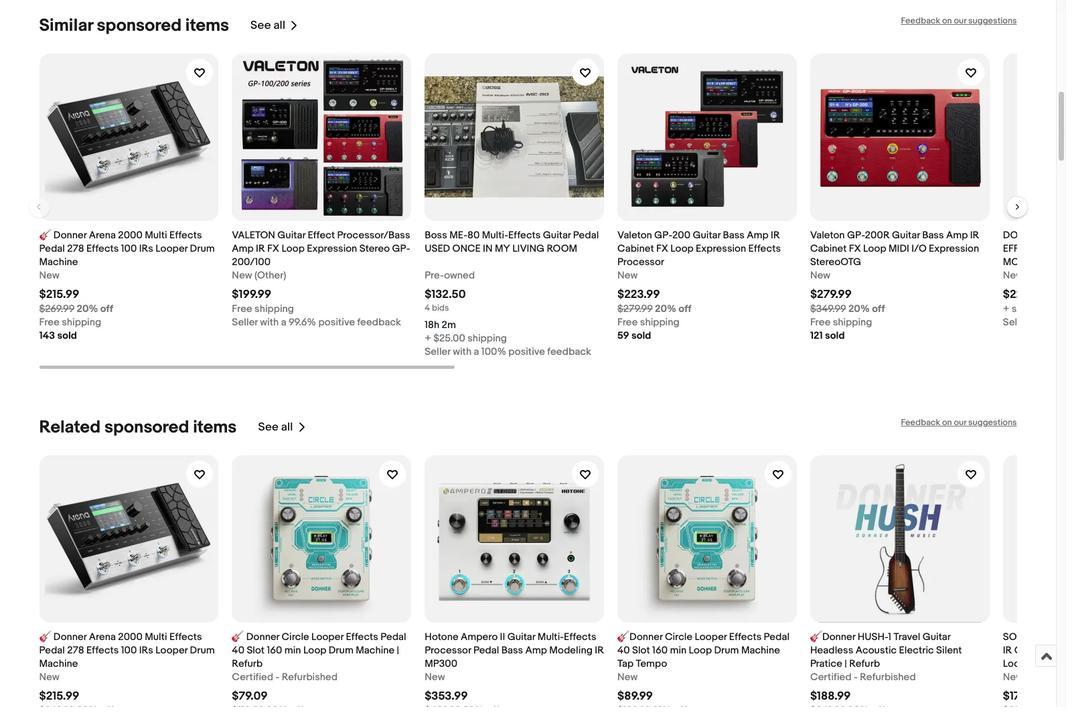 Task type: describe. For each thing, give the bounding box(es) containing it.
$349.99
[[811, 303, 847, 316]]

🎸 donner arena 2000 multi effects pedal 278 effects 100 irs looper drum machine new $215.99 $269.99 20% off free shipping 143 sold
[[39, 229, 215, 342]]

ir inside "valeton guitar effect processor/bass amp ir fx loop expression stereo gp- 200/100 new (other) $199.99 free shipping seller with a 99.6% positive feedback"
[[256, 243, 265, 255]]

143 sold text field
[[39, 330, 77, 343]]

similar sponsored items
[[39, 15, 229, 36]]

looper inside 🎸 donner arena 2000 multi effects pedal 278 effects 100 irs looper drum machine new $215.99
[[156, 645, 188, 657]]

+ $25.00 shipping text field
[[425, 332, 507, 346]]

effects inside the 🎸 donner circle looper effects pedal 40 slot 160 min loop drum machine | refurb certified - refurbished $79.09
[[346, 631, 379, 644]]

free inside "valeton guitar effect processor/bass amp ir fx loop expression stereo gp- 200/100 new (other) $199.99 free shipping seller with a 99.6% positive feedback"
[[232, 303, 252, 316]]

a inside pre-owned $132.50 4 bids 18h 2m + $25.00 shipping seller with a 100% positive feedback
[[474, 346, 479, 358]]

fx inside "valeton guitar effect processor/bass amp ir fx loop expression stereo gp- 200/100 new (other) $199.99 free shipping seller with a 99.6% positive feedback"
[[267, 243, 279, 255]]

59
[[618, 330, 630, 342]]

pedal inside 🎸 donner arena 2000 multi effects pedal 278 effects 100 irs looper drum machine new $215.99 $269.99 20% off free shipping 143 sold
[[39, 243, 65, 255]]

refurbished inside the 🎸donner hush-1 travel guitar headless acoustic electric silent pratice | refurb certified - refurbished $188.99
[[860, 671, 916, 684]]

positive inside pre-owned $132.50 4 bids 18h 2m + $25.00 shipping seller with a 100% positive feedback
[[509, 346, 545, 358]]

2000 for 🎸 donner arena 2000 multi effects pedal 278 effects 100 irs looper drum machine new $215.99 $269.99 20% off free shipping 143 sold
[[118, 229, 143, 242]]

sonicake ma new $171.99
[[1004, 631, 1067, 704]]

guitar inside valeton gp-200r guitar bass amp ir cabinet fx loop midi i/o expression stereootg new $279.99 $349.99 20% off free shipping 121 sold
[[893, 229, 921, 242]]

fx for $223.99
[[657, 243, 669, 255]]

bass for $279.99
[[923, 229, 945, 242]]

new text field for $215.99
[[39, 269, 59, 283]]

$220.00
[[1004, 288, 1048, 301]]

New (Other) text field
[[232, 269, 286, 283]]

off for $279.99
[[873, 303, 885, 316]]

(other)
[[255, 269, 286, 282]]

cabinet for new
[[811, 243, 847, 255]]

me-
[[450, 229, 468, 242]]

previous price $269.99 20% off text field
[[39, 303, 113, 316]]

arena for 🎸 donner arena 2000 multi effects pedal 278 effects 100 irs looper drum machine new $215.99
[[89, 631, 116, 644]]

80
[[468, 229, 480, 242]]

20% for $279.99
[[849, 303, 870, 316]]

refurbished inside the 🎸 donner circle looper effects pedal 40 slot 160 min loop drum machine | refurb certified - refurbished $79.09
[[282, 671, 338, 684]]

sold for $279.99
[[826, 330, 845, 342]]

travel
[[894, 631, 921, 644]]

200/100
[[232, 256, 271, 269]]

valeton guitar effect processor/bass amp ir fx loop expression stereo gp- 200/100 new (other) $199.99 free shipping seller with a 99.6% positive feedback
[[232, 229, 411, 329]]

valeton
[[232, 229, 275, 242]]

processor/bass
[[337, 229, 410, 242]]

off for $215.99
[[100, 303, 113, 316]]

shipping inside "valeton guitar effect processor/bass amp ir fx loop expression stereo gp- 200/100 new (other) $199.99 free shipping seller with a 99.6% positive feedback"
[[255, 303, 294, 316]]

new inside donner aren new $220.00 + shipping seller with a 10
[[1004, 269, 1024, 282]]

See all text field
[[251, 19, 286, 32]]

arena for 🎸 donner arena 2000 multi effects pedal 278 effects 100 irs looper drum machine new $215.99 $269.99 20% off free shipping 143 sold
[[89, 229, 116, 242]]

10
[[1060, 316, 1067, 329]]

free shipping text field for $215.99
[[39, 316, 101, 330]]

with inside pre-owned $132.50 4 bids 18h 2m + $25.00 shipping seller with a 100% positive feedback
[[453, 346, 472, 358]]

$132.50
[[425, 288, 466, 301]]

- inside the 🎸 donner circle looper effects pedal 40 slot 160 min loop drum machine | refurb certified - refurbished $79.09
[[276, 671, 280, 684]]

shipping inside pre-owned $132.50 4 bids 18h 2m + $25.00 shipping seller with a 100% positive feedback
[[468, 332, 507, 345]]

🎸 donner arena 2000 multi effects pedal 278 effects 100 irs looper drum machine new $215.99
[[39, 631, 215, 704]]

$188.99 text field
[[811, 690, 851, 704]]

expression inside valeton gp-200r guitar bass amp ir cabinet fx loop midi i/o expression stereootg new $279.99 $349.99 20% off free shipping 121 sold
[[929, 243, 980, 255]]

20% inside valeton gp-200 guitar bass amp ir cabinet fx loop expression effects processor new $223.99 $279.99 20% off free shipping 59 sold
[[655, 303, 677, 316]]

a inside "valeton guitar effect processor/bass amp ir fx loop expression stereo gp- 200/100 new (other) $199.99 free shipping seller with a 99.6% positive feedback"
[[281, 316, 287, 329]]

multi- inside boss me-80 multi-effects guitar pedal used once in my living room
[[482, 229, 509, 242]]

guitar inside hotone ampero ii guitar multi-effects processor pedal bass amp modeling ir mp300 new $353.99
[[508, 631, 536, 644]]

guitar inside valeton gp-200 guitar bass amp ir cabinet fx loop expression effects processor new $223.99 $279.99 20% off free shipping 59 sold
[[693, 229, 721, 242]]

boss
[[425, 229, 447, 242]]

pedal inside 🎸donner circle looper effects pedal 40 slot 160 min loop drum machine tap tempo new $89.99
[[764, 631, 790, 644]]

certified inside the 🎸donner hush-1 travel guitar headless acoustic electric silent pratice | refurb certified - refurbished $188.99
[[811, 671, 852, 684]]

shipping inside valeton gp-200 guitar bass amp ir cabinet fx loop expression effects processor new $223.99 $279.99 20% off free shipping 59 sold
[[640, 316, 680, 329]]

$89.99
[[618, 690, 653, 704]]

| inside the 🎸donner hush-1 travel guitar headless acoustic electric silent pratice | refurb certified - refurbished $188.99
[[845, 658, 848, 671]]

bass inside hotone ampero ii guitar multi-effects processor pedal bass amp modeling ir mp300 new $353.99
[[502, 645, 523, 657]]

$279.99 for $223.99
[[618, 303, 653, 316]]

valeton gp-200r guitar bass amp ir cabinet fx loop midi i/o expression stereootg new $279.99 $349.99 20% off free shipping 121 sold
[[811, 229, 980, 342]]

donner aren new $220.00 + shipping seller with a 10
[[1004, 229, 1067, 329]]

free inside 🎸 donner arena 2000 multi effects pedal 278 effects 100 irs looper drum machine new $215.99 $269.99 20% off free shipping 143 sold
[[39, 316, 60, 329]]

stereo
[[360, 243, 390, 255]]

🎸 for off
[[39, 229, 51, 242]]

pratice
[[811, 658, 843, 671]]

drum inside 🎸donner circle looper effects pedal 40 slot 160 min loop drum machine tap tempo new $89.99
[[715, 645, 739, 657]]

loop for valeton gp-200 guitar bass amp ir cabinet fx loop expression effects processor new $223.99 $279.99 20% off free shipping 59 sold
[[671, 243, 694, 255]]

see all link for similar sponsored items
[[251, 15, 299, 36]]

🎸donner for $89.99
[[618, 631, 663, 644]]

sonicake
[[1004, 631, 1053, 644]]

looper inside the 🎸 donner circle looper effects pedal 40 slot 160 min loop drum machine | refurb certified - refurbished $79.09
[[312, 631, 344, 644]]

160 inside the 🎸 donner circle looper effects pedal 40 slot 160 min loop drum machine | refurb certified - refurbished $79.09
[[267, 645, 282, 657]]

gp- for new
[[848, 229, 866, 242]]

100%
[[482, 346, 507, 358]]

valeton gp-200 guitar bass amp ir cabinet fx loop expression effects processor new $223.99 $279.99 20% off free shipping 59 sold
[[618, 229, 781, 342]]

feedback for related sponsored items
[[902, 417, 941, 428]]

previous price $229.99 25% off text field
[[1004, 705, 1067, 708]]

suggestions for similar sponsored items
[[969, 15, 1018, 26]]

99.6%
[[289, 316, 316, 329]]

previous price $499.99 29% off text field
[[425, 705, 499, 708]]

positive inside "valeton guitar effect processor/bass amp ir fx loop expression stereo gp- 200/100 new (other) $199.99 free shipping seller with a 99.6% positive feedback"
[[319, 316, 355, 329]]

278 for 🎸 donner arena 2000 multi effects pedal 278 effects 100 irs looper drum machine new $215.99 $269.99 20% off free shipping 143 sold
[[67, 243, 84, 255]]

$25.00
[[434, 332, 466, 345]]

Seller with a 10 text field
[[1004, 316, 1067, 330]]

all for related sponsored items
[[281, 421, 293, 434]]

processor inside hotone ampero ii guitar multi-effects processor pedal bass amp modeling ir mp300 new $353.99
[[425, 645, 471, 657]]

tempo
[[636, 658, 668, 671]]

new text field for $279.99
[[811, 269, 831, 283]]

feedback for similar sponsored items
[[902, 15, 941, 26]]

i/o
[[912, 243, 927, 255]]

new inside 🎸 donner arena 2000 multi effects pedal 278 effects 100 irs looper drum machine new $215.99 $269.99 20% off free shipping 143 sold
[[39, 269, 59, 282]]

aren
[[1047, 229, 1067, 242]]

seller inside donner aren new $220.00 + shipping seller with a 10
[[1004, 316, 1029, 329]]

min inside the 🎸 donner circle looper effects pedal 40 slot 160 min loop drum machine | refurb certified - refurbished $79.09
[[285, 645, 301, 657]]

hotone ampero ii guitar multi-effects processor pedal bass amp modeling ir mp300 new $353.99
[[425, 631, 604, 704]]

donner
[[1004, 229, 1045, 242]]

on for related sponsored items
[[943, 417, 953, 428]]

🎸 inside 🎸 donner arena 2000 multi effects pedal 278 effects 100 irs looper drum machine new $215.99
[[39, 631, 51, 644]]

ir inside valeton gp-200r guitar bass amp ir cabinet fx loop midi i/o expression stereootg new $279.99 $349.99 20% off free shipping 121 sold
[[971, 229, 980, 242]]

effects inside boss me-80 multi-effects guitar pedal used once in my living room
[[509, 229, 541, 242]]

sponsored for similar
[[97, 15, 182, 36]]

mp300
[[425, 658, 458, 671]]

acoustic
[[856, 645, 897, 657]]

ma
[[1056, 631, 1067, 644]]

all for similar sponsored items
[[274, 19, 286, 32]]

donner for $79.09
[[246, 631, 280, 644]]

🎸 for $79.09
[[232, 631, 244, 644]]

$223.99 text field
[[618, 288, 660, 301]]

amp inside "valeton guitar effect processor/bass amp ir fx loop expression stereo gp- 200/100 new (other) $199.99 free shipping seller with a 99.6% positive feedback"
[[232, 243, 254, 255]]

min inside 🎸donner circle looper effects pedal 40 slot 160 min loop drum machine tap tempo new $89.99
[[670, 645, 687, 657]]

guitar inside boss me-80 multi-effects guitar pedal used once in my living room
[[543, 229, 571, 242]]

amp inside valeton gp-200r guitar bass amp ir cabinet fx loop midi i/o expression stereootg new $279.99 $349.99 20% off free shipping 121 sold
[[947, 229, 968, 242]]

drum inside the 🎸 donner circle looper effects pedal 40 slot 160 min loop drum machine | refurb certified - refurbished $79.09
[[329, 645, 354, 657]]

feedback on our suggestions for related sponsored items
[[902, 417, 1018, 428]]

ir inside hotone ampero ii guitar multi-effects processor pedal bass amp modeling ir mp300 new $353.99
[[595, 645, 604, 657]]

my
[[495, 243, 511, 255]]

modeling
[[550, 645, 593, 657]]

donner for off
[[54, 229, 87, 242]]

machine inside the 🎸 donner circle looper effects pedal 40 slot 160 min loop drum machine | refurb certified - refurbished $79.09
[[356, 645, 395, 657]]

200
[[673, 229, 691, 242]]

$279.99 text field
[[811, 288, 852, 301]]

hush-
[[858, 631, 889, 644]]

previous price $269.99 20% off text field
[[39, 705, 113, 708]]

slot inside 🎸donner circle looper effects pedal 40 slot 160 min loop drum machine tap tempo new $89.99
[[633, 645, 650, 657]]

new inside 🎸 donner arena 2000 multi effects pedal 278 effects 100 irs looper drum machine new $215.99
[[39, 671, 59, 684]]

machine inside 🎸 donner arena 2000 multi effects pedal 278 effects 100 irs looper drum machine new $215.99
[[39, 658, 78, 671]]

items for related sponsored items
[[193, 417, 237, 438]]

silent
[[937, 645, 963, 657]]

with inside donner aren new $220.00 + shipping seller with a 10
[[1032, 316, 1050, 329]]

see for related sponsored items
[[258, 421, 279, 434]]

160 inside 🎸donner circle looper effects pedal 40 slot 160 min loop drum machine tap tempo new $89.99
[[653, 645, 668, 657]]

gp- inside "valeton guitar effect processor/bass amp ir fx loop expression stereo gp- 200/100 new (other) $199.99 free shipping seller with a 99.6% positive feedback"
[[392, 243, 411, 255]]

40 inside 🎸donner circle looper effects pedal 40 slot 160 min loop drum machine tap tempo new $89.99
[[618, 645, 630, 657]]

related sponsored items
[[39, 417, 237, 438]]

100 for 🎸 donner arena 2000 multi effects pedal 278 effects 100 irs looper drum machine new $215.99
[[121, 645, 137, 657]]

owned
[[444, 269, 475, 282]]

- inside the 🎸donner hush-1 travel guitar headless acoustic electric silent pratice | refurb certified - refurbished $188.99
[[854, 671, 858, 684]]

$199.99 text field
[[232, 288, 272, 301]]

new text field for $220.00
[[1004, 269, 1024, 283]]

refurb inside the 🎸 donner circle looper effects pedal 40 slot 160 min loop drum machine | refurb certified - refurbished $79.09
[[232, 658, 263, 671]]

feedback inside pre-owned $132.50 4 bids 18h 2m + $25.00 shipping seller with a 100% positive feedback
[[548, 346, 592, 358]]

$215.99 for 🎸 donner arena 2000 multi effects pedal 278 effects 100 irs looper drum machine new $215.99 $269.99 20% off free shipping 143 sold
[[39, 288, 79, 301]]

related
[[39, 417, 101, 438]]

$132.50 text field
[[425, 288, 466, 301]]

121
[[811, 330, 823, 342]]

Seller with a 100% positive feedback text field
[[425, 346, 592, 359]]

drum inside 🎸 donner arena 2000 multi effects pedal 278 effects 100 irs looper drum machine new $215.99 $269.99 20% off free shipping 143 sold
[[190, 243, 215, 255]]

electric
[[900, 645, 935, 657]]

seller inside pre-owned $132.50 4 bids 18h 2m + $25.00 shipping seller with a 100% positive feedback
[[425, 346, 451, 358]]

valeton for $223.99
[[618, 229, 652, 242]]

slot inside the 🎸 donner circle looper effects pedal 40 slot 160 min loop drum machine | refurb certified - refurbished $79.09
[[247, 645, 265, 657]]

new inside 🎸donner circle looper effects pedal 40 slot 160 min loop drum machine tap tempo new $89.99
[[618, 671, 638, 684]]

1
[[889, 631, 892, 644]]

seller inside "valeton guitar effect processor/bass amp ir fx loop expression stereo gp- 200/100 new (other) $199.99 free shipping seller with a 99.6% positive feedback"
[[232, 316, 258, 329]]

$220.00 text field
[[1004, 288, 1048, 301]]

🎸donner hush-1 travel guitar headless acoustic electric silent pratice | refurb certified - refurbished $188.99
[[811, 631, 963, 704]]

free shipping text field for $223.99
[[618, 316, 680, 330]]

room
[[547, 243, 578, 255]]

2000 for 🎸 donner arena 2000 multi effects pedal 278 effects 100 irs looper drum machine new $215.99
[[118, 631, 143, 644]]

2m
[[442, 319, 456, 332]]

loop for 🎸donner circle looper effects pedal 40 slot 160 min loop drum machine tap tempo new $89.99
[[689, 645, 712, 657]]

$215.99 text field
[[39, 288, 79, 301]]

$269.99
[[39, 303, 74, 316]]

121 sold text field
[[811, 330, 845, 343]]

$188.99
[[811, 690, 851, 704]]

bids
[[432, 303, 449, 314]]

loop for valeton gp-200r guitar bass amp ir cabinet fx loop midi i/o expression stereootg new $279.99 $349.99 20% off free shipping 121 sold
[[864, 243, 887, 255]]

amp inside hotone ampero ii guitar multi-effects processor pedal bass amp modeling ir mp300 new $353.99
[[526, 645, 547, 657]]

living
[[513, 243, 545, 255]]

valeton for new
[[811, 229, 845, 242]]



Task type: vqa. For each thing, say whether or not it's contained in the screenshot.


Task type: locate. For each thing, give the bounding box(es) containing it.
1 suggestions from the top
[[969, 15, 1018, 26]]

items
[[186, 15, 229, 36], [193, 417, 237, 438]]

2 horizontal spatial seller
[[1004, 316, 1029, 329]]

min up previous price $129.99 31% off text field
[[670, 645, 687, 657]]

a inside donner aren new $220.00 + shipping seller with a 10
[[1053, 316, 1058, 329]]

boss me-80 multi-effects guitar pedal used once in my living room
[[425, 229, 599, 255]]

slot up certified - refurbished text box
[[247, 645, 265, 657]]

1 horizontal spatial |
[[845, 658, 848, 671]]

our
[[955, 15, 967, 26], [955, 417, 967, 428]]

1 vertical spatial all
[[281, 421, 293, 434]]

| inside the 🎸 donner circle looper effects pedal 40 slot 160 min loop drum machine | refurb certified - refurbished $79.09
[[397, 645, 399, 657]]

2 fx from the left
[[657, 243, 669, 255]]

+ down "18h" on the left
[[425, 332, 431, 345]]

2 160 from the left
[[653, 645, 668, 657]]

2 refurb from the left
[[850, 658, 881, 671]]

used
[[425, 243, 450, 255]]

2 off from the left
[[679, 303, 692, 316]]

0 vertical spatial irs
[[139, 243, 153, 255]]

see all link
[[251, 15, 299, 36], [258, 417, 307, 438]]

positive right the 100%
[[509, 346, 545, 358]]

0 horizontal spatial a
[[281, 316, 287, 329]]

$279.99 inside valeton gp-200 guitar bass amp ir cabinet fx loop expression effects processor new $223.99 $279.99 20% off free shipping 59 sold
[[618, 303, 653, 316]]

0 vertical spatial our
[[955, 15, 967, 26]]

20% right $269.99
[[77, 303, 98, 316]]

new text field down tap
[[618, 671, 638, 685]]

1 refurb from the left
[[232, 658, 263, 671]]

seller
[[232, 316, 258, 329], [1004, 316, 1029, 329], [425, 346, 451, 358]]

multi for 🎸 donner arena 2000 multi effects pedal 278 effects 100 irs looper drum machine new $215.99
[[145, 631, 167, 644]]

1 vertical spatial our
[[955, 417, 967, 428]]

bass down ii
[[502, 645, 523, 657]]

feedback
[[902, 15, 941, 26], [902, 417, 941, 428]]

certified down "pratice"
[[811, 671, 852, 684]]

guitar up silent
[[923, 631, 951, 644]]

refurb up certified - refurbished text field
[[850, 658, 881, 671]]

new inside valeton gp-200 guitar bass amp ir cabinet fx loop expression effects processor new $223.99 $279.99 20% off free shipping 59 sold
[[618, 269, 638, 282]]

1 20% from the left
[[77, 303, 98, 316]]

2 feedback from the top
[[902, 417, 941, 428]]

0 horizontal spatial fx
[[267, 243, 279, 255]]

0 horizontal spatial |
[[397, 645, 399, 657]]

0 vertical spatial feedback
[[902, 15, 941, 26]]

pre-owned $132.50 4 bids 18h 2m + $25.00 shipping seller with a 100% positive feedback
[[425, 269, 592, 358]]

off inside valeton gp-200 guitar bass amp ir cabinet fx loop expression effects processor new $223.99 $279.99 20% off free shipping 59 sold
[[679, 303, 692, 316]]

1 vertical spatial processor
[[425, 645, 471, 657]]

new text field up $215.99 text field
[[39, 671, 59, 685]]

- up previous price $112.99 30% off text box
[[276, 671, 280, 684]]

with left 99.6%
[[260, 316, 279, 329]]

1 horizontal spatial with
[[453, 346, 472, 358]]

2000
[[118, 229, 143, 242], [118, 631, 143, 644]]

1 vertical spatial arena
[[89, 631, 116, 644]]

sold for $215.99
[[57, 330, 77, 342]]

3 free shipping text field from the left
[[811, 316, 873, 330]]

1 vertical spatial |
[[845, 658, 848, 671]]

40
[[232, 645, 245, 657], [618, 645, 630, 657]]

2 sold from the left
[[632, 330, 652, 342]]

1 certified from the left
[[232, 671, 273, 684]]

new text field for $353.99
[[425, 671, 445, 685]]

0 horizontal spatial -
[[276, 671, 280, 684]]

1 horizontal spatial bass
[[723, 229, 745, 242]]

hotone
[[425, 631, 459, 644]]

new text field up the $171.99
[[1004, 671, 1024, 685]]

0 vertical spatial all
[[274, 19, 286, 32]]

gp- up $223.99
[[655, 229, 673, 242]]

1 expression from the left
[[307, 243, 357, 255]]

0 horizontal spatial 🎸donner
[[618, 631, 663, 644]]

shipping inside valeton gp-200r guitar bass amp ir cabinet fx loop midi i/o expression stereootg new $279.99 $349.99 20% off free shipping 121 sold
[[833, 316, 873, 329]]

$215.99 up $269.99
[[39, 288, 79, 301]]

0 horizontal spatial certified
[[232, 671, 273, 684]]

a left the 100%
[[474, 346, 479, 358]]

sponsored
[[97, 15, 182, 36], [104, 417, 189, 438]]

2 2000 from the top
[[118, 631, 143, 644]]

sold inside 🎸 donner arena 2000 multi effects pedal 278 effects 100 irs looper drum machine new $215.99 $269.99 20% off free shipping 143 sold
[[57, 330, 77, 342]]

2 slot from the left
[[633, 645, 650, 657]]

40 up tap
[[618, 645, 630, 657]]

1 160 from the left
[[267, 645, 282, 657]]

1 vertical spatial items
[[193, 417, 237, 438]]

$79.09 text field
[[232, 690, 268, 704]]

20% for $215.99
[[77, 303, 98, 316]]

2 🎸donner from the left
[[811, 631, 856, 644]]

multi- up the in on the top of page
[[482, 229, 509, 242]]

items left see all text field
[[186, 15, 229, 36]]

looper inside 🎸donner circle looper effects pedal 40 slot 160 min loop drum machine tap tempo new $89.99
[[695, 631, 727, 644]]

previous price $112.99 30% off text field
[[232, 705, 303, 708]]

see all for similar sponsored items
[[251, 19, 286, 32]]

bass inside valeton gp-200r guitar bass amp ir cabinet fx loop midi i/o expression stereootg new $279.99 $349.99 20% off free shipping 121 sold
[[923, 229, 945, 242]]

2000 inside 🎸 donner arena 2000 multi effects pedal 278 effects 100 irs looper drum machine new $215.99 $269.99 20% off free shipping 143 sold
[[118, 229, 143, 242]]

0 vertical spatial feedback
[[357, 316, 401, 329]]

shipping
[[255, 303, 294, 316], [1012, 303, 1052, 316], [62, 316, 101, 329], [640, 316, 680, 329], [833, 316, 873, 329], [468, 332, 507, 345]]

1 vertical spatial see
[[258, 421, 279, 434]]

0 horizontal spatial cabinet
[[618, 243, 654, 255]]

effects inside hotone ampero ii guitar multi-effects processor pedal bass amp modeling ir mp300 new $353.99
[[564, 631, 597, 644]]

shipping up 143 sold text box
[[62, 316, 101, 329]]

processor
[[618, 256, 665, 269], [425, 645, 471, 657]]

headless
[[811, 645, 854, 657]]

machine
[[39, 256, 78, 269], [356, 645, 395, 657], [742, 645, 781, 657], [39, 658, 78, 671]]

See all text field
[[258, 421, 293, 434]]

bass
[[723, 229, 745, 242], [923, 229, 945, 242], [502, 645, 523, 657]]

free shipping text field for $279.99
[[811, 316, 873, 330]]

refurb up $79.09
[[232, 658, 263, 671]]

0 vertical spatial processor
[[618, 256, 665, 269]]

amp inside valeton gp-200 guitar bass amp ir cabinet fx loop expression effects processor new $223.99 $279.99 20% off free shipping 59 sold
[[747, 229, 769, 242]]

1 fx from the left
[[267, 243, 279, 255]]

new text field up $215.99 text box
[[39, 269, 59, 283]]

2 horizontal spatial sold
[[826, 330, 845, 342]]

1 horizontal spatial slot
[[633, 645, 650, 657]]

circle inside 🎸donner circle looper effects pedal 40 slot 160 min loop drum machine tap tempo new $89.99
[[665, 631, 693, 644]]

our for similar sponsored items
[[955, 15, 967, 26]]

sold right 121
[[826, 330, 845, 342]]

2 feedback on our suggestions from the top
[[902, 417, 1018, 428]]

1 circle from the left
[[282, 631, 309, 644]]

shipping up the 100%
[[468, 332, 507, 345]]

with inside "valeton guitar effect processor/bass amp ir fx loop expression stereo gp- 200/100 new (other) $199.99 free shipping seller with a 99.6% positive feedback"
[[260, 316, 279, 329]]

0 vertical spatial feedback on our suggestions link
[[902, 15, 1018, 26]]

multi-
[[482, 229, 509, 242], [538, 631, 564, 644]]

1 vertical spatial new text field
[[39, 671, 59, 685]]

1 vertical spatial positive
[[509, 346, 545, 358]]

gp- inside valeton gp-200r guitar bass amp ir cabinet fx loop midi i/o expression stereootg new $279.99 $349.99 20% off free shipping 121 sold
[[848, 229, 866, 242]]

shipping down $349.99
[[833, 316, 873, 329]]

3 fx from the left
[[850, 243, 862, 255]]

0 vertical spatial multi-
[[482, 229, 509, 242]]

donner up $215.99 text field
[[54, 631, 87, 644]]

$279.99 down $223.99
[[618, 303, 653, 316]]

0 horizontal spatial with
[[260, 316, 279, 329]]

sold right 59 on the top right
[[632, 330, 652, 342]]

drum
[[190, 243, 215, 255], [190, 645, 215, 657], [329, 645, 354, 657], [715, 645, 739, 657]]

2 our from the top
[[955, 417, 967, 428]]

2 feedback on our suggestions link from the top
[[902, 417, 1018, 428]]

with
[[260, 316, 279, 329], [1032, 316, 1050, 329], [453, 346, 472, 358]]

circle inside the 🎸 donner circle looper effects pedal 40 slot 160 min loop drum machine | refurb certified - refurbished $79.09
[[282, 631, 309, 644]]

2 horizontal spatial expression
[[929, 243, 980, 255]]

gp- right stereo on the top
[[392, 243, 411, 255]]

$199.99
[[232, 288, 272, 301]]

40 up $79.09
[[232, 645, 245, 657]]

guitar right 200
[[693, 229, 721, 242]]

irs inside 🎸 donner arena 2000 multi effects pedal 278 effects 100 irs looper drum machine new $215.99 $269.99 20% off free shipping 143 sold
[[139, 243, 153, 255]]

loop inside the 🎸 donner circle looper effects pedal 40 slot 160 min loop drum machine | refurb certified - refurbished $79.09
[[303, 645, 327, 657]]

200r
[[866, 229, 890, 242]]

1 sold from the left
[[57, 330, 77, 342]]

bass for $223.99
[[723, 229, 745, 242]]

free up 121
[[811, 316, 831, 329]]

multi for 🎸 donner arena 2000 multi effects pedal 278 effects 100 irs looper drum machine new $215.99 $269.99 20% off free shipping 143 sold
[[145, 229, 167, 242]]

2 horizontal spatial bass
[[923, 229, 945, 242]]

free up 59 on the top right
[[618, 316, 638, 329]]

fx down 'valeton'
[[267, 243, 279, 255]]

1 horizontal spatial valeton
[[811, 229, 845, 242]]

2 suggestions from the top
[[969, 417, 1018, 428]]

multi- up the modeling
[[538, 631, 564, 644]]

$279.99 up $349.99
[[811, 288, 852, 301]]

new inside "valeton guitar effect processor/bass amp ir fx loop expression stereo gp- 200/100 new (other) $199.99 free shipping seller with a 99.6% positive feedback"
[[232, 269, 252, 282]]

certified
[[232, 671, 273, 684], [811, 671, 852, 684]]

1 horizontal spatial -
[[854, 671, 858, 684]]

bass inside valeton gp-200 guitar bass amp ir cabinet fx loop expression effects processor new $223.99 $279.99 20% off free shipping 59 sold
[[723, 229, 745, 242]]

0 horizontal spatial min
[[285, 645, 301, 657]]

1 horizontal spatial $279.99
[[811, 288, 852, 301]]

1 $215.99 from the top
[[39, 288, 79, 301]]

0 horizontal spatial sold
[[57, 330, 77, 342]]

new inside valeton gp-200r guitar bass amp ir cabinet fx loop midi i/o expression stereootg new $279.99 $349.99 20% off free shipping 121 sold
[[811, 269, 831, 282]]

1 vertical spatial irs
[[139, 645, 153, 657]]

2 irs from the top
[[139, 645, 153, 657]]

3 20% from the left
[[849, 303, 870, 316]]

tap
[[618, 658, 634, 671]]

sold inside valeton gp-200 guitar bass amp ir cabinet fx loop expression effects processor new $223.99 $279.99 20% off free shipping 59 sold
[[632, 330, 652, 342]]

min
[[285, 645, 301, 657], [670, 645, 687, 657]]

100 for 🎸 donner arena 2000 multi effects pedal 278 effects 100 irs looper drum machine new $215.99 $269.99 20% off free shipping 143 sold
[[121, 243, 137, 255]]

processor up $223.99
[[618, 256, 665, 269]]

new up $223.99
[[618, 269, 638, 282]]

circle up certified - refurbished text box
[[282, 631, 309, 644]]

1 40 from the left
[[232, 645, 245, 657]]

1 on from the top
[[943, 15, 953, 26]]

40 inside the 🎸 donner circle looper effects pedal 40 slot 160 min loop drum machine | refurb certified - refurbished $79.09
[[232, 645, 245, 657]]

1 vertical spatial 100
[[121, 645, 137, 657]]

1 horizontal spatial 🎸donner
[[811, 631, 856, 644]]

100
[[121, 243, 137, 255], [121, 645, 137, 657]]

1 horizontal spatial positive
[[509, 346, 545, 358]]

$215.99 inside 🎸 donner arena 2000 multi effects pedal 278 effects 100 irs looper drum machine new $215.99
[[39, 690, 79, 704]]

1 horizontal spatial +
[[1004, 303, 1010, 316]]

slot up 'tempo'
[[633, 645, 650, 657]]

on
[[943, 15, 953, 26], [943, 417, 953, 428]]

1 horizontal spatial expression
[[696, 243, 747, 255]]

cabinet up $223.99 "text field"
[[618, 243, 654, 255]]

0 vertical spatial positive
[[319, 316, 355, 329]]

0 vertical spatial suggestions
[[969, 15, 1018, 26]]

1 feedback on our suggestions link from the top
[[902, 15, 1018, 26]]

1 horizontal spatial off
[[679, 303, 692, 316]]

seller down "$25.00"
[[425, 346, 451, 358]]

certified inside the 🎸 donner circle looper effects pedal 40 slot 160 min loop drum machine | refurb certified - refurbished $79.09
[[232, 671, 273, 684]]

0 horizontal spatial +
[[425, 332, 431, 345]]

new text field down stereootg
[[811, 269, 831, 283]]

1 horizontal spatial free shipping text field
[[618, 316, 680, 330]]

2 certified from the left
[[811, 671, 852, 684]]

fx inside valeton gp-200r guitar bass amp ir cabinet fx loop midi i/o expression stereootg new $279.99 $349.99 20% off free shipping 121 sold
[[850, 243, 862, 255]]

multi- inside hotone ampero ii guitar multi-effects processor pedal bass amp modeling ir mp300 new $353.99
[[538, 631, 564, 644]]

ii
[[500, 631, 505, 644]]

seller down $220.00 text box
[[1004, 316, 1029, 329]]

guitar right ii
[[508, 631, 536, 644]]

fx
[[267, 243, 279, 255], [657, 243, 669, 255], [850, 243, 862, 255]]

2 free shipping text field from the left
[[618, 316, 680, 330]]

all
[[274, 19, 286, 32], [281, 421, 293, 434]]

shipping up seller with a 10 text box
[[1012, 303, 1052, 316]]

2 - from the left
[[854, 671, 858, 684]]

1 cabinet from the left
[[618, 243, 654, 255]]

278 for 🎸 donner arena 2000 multi effects pedal 278 effects 100 irs looper drum machine new $215.99
[[67, 645, 84, 657]]

once
[[453, 243, 481, 255]]

slot
[[247, 645, 265, 657], [633, 645, 650, 657]]

irs for 🎸 donner arena 2000 multi effects pedal 278 effects 100 irs looper drum machine new $215.99
[[139, 645, 153, 657]]

1 valeton from the left
[[618, 229, 652, 242]]

🎸
[[39, 229, 51, 242], [39, 631, 51, 644], [232, 631, 244, 644]]

1 horizontal spatial 20%
[[655, 303, 677, 316]]

loop inside valeton gp-200 guitar bass amp ir cabinet fx loop expression effects processor new $223.99 $279.99 20% off free shipping 59 sold
[[671, 243, 694, 255]]

160 up certified - refurbished text box
[[267, 645, 282, 657]]

🎸donner circle looper effects pedal 40 slot 160 min loop drum machine tap tempo new $89.99
[[618, 631, 790, 704]]

circle up 'tempo'
[[665, 631, 693, 644]]

1 refurbished from the left
[[282, 671, 338, 684]]

$79.09
[[232, 690, 268, 704]]

2 expression from the left
[[696, 243, 747, 255]]

valeton
[[618, 229, 652, 242], [811, 229, 845, 242]]

shipping inside 🎸 donner arena 2000 multi effects pedal 278 effects 100 irs looper drum machine new $215.99 $269.99 20% off free shipping 143 sold
[[62, 316, 101, 329]]

$215.99 inside 🎸 donner arena 2000 multi effects pedal 278 effects 100 irs looper drum machine new $215.99 $269.99 20% off free shipping 143 sold
[[39, 288, 79, 301]]

2 horizontal spatial 20%
[[849, 303, 870, 316]]

new up $220.00 text box
[[1004, 269, 1024, 282]]

guitar up the midi
[[893, 229, 921, 242]]

0 vertical spatial items
[[186, 15, 229, 36]]

0 vertical spatial arena
[[89, 229, 116, 242]]

see all for related sponsored items
[[258, 421, 293, 434]]

1 vertical spatial sponsored
[[104, 417, 189, 438]]

effects inside 🎸donner circle looper effects pedal 40 slot 160 min loop drum machine tap tempo new $89.99
[[730, 631, 762, 644]]

shipping up 59 sold text field
[[640, 316, 680, 329]]

2 278 from the top
[[67, 645, 84, 657]]

0 vertical spatial new text field
[[618, 269, 638, 283]]

4 bids text field
[[425, 303, 449, 314]]

🎸 inside the 🎸 donner circle looper effects pedal 40 slot 160 min loop drum machine | refurb certified - refurbished $79.09
[[232, 631, 244, 644]]

🎸donner up headless
[[811, 631, 856, 644]]

new up $215.99 text field
[[39, 671, 59, 684]]

0 vertical spatial see
[[251, 19, 271, 32]]

1 vertical spatial $279.99
[[618, 303, 653, 316]]

new text field for $215.99
[[39, 671, 59, 685]]

1 horizontal spatial refurb
[[850, 658, 881, 671]]

🎸donner up 'tempo'
[[618, 631, 663, 644]]

circle
[[282, 631, 309, 644], [665, 631, 693, 644]]

2 circle from the left
[[665, 631, 693, 644]]

pedal inside the 🎸 donner circle looper effects pedal 40 slot 160 min loop drum machine | refurb certified - refurbished $79.09
[[381, 631, 407, 644]]

new down stereootg
[[811, 269, 831, 282]]

sold
[[57, 330, 77, 342], [632, 330, 652, 342], [826, 330, 845, 342]]

0 horizontal spatial feedback
[[357, 316, 401, 329]]

20% right $349.99
[[849, 303, 870, 316]]

1 vertical spatial suggestions
[[969, 417, 1018, 428]]

0 horizontal spatial $279.99
[[618, 303, 653, 316]]

feedback on our suggestions link for related sponsored items
[[902, 417, 1018, 428]]

loop inside valeton gp-200r guitar bass amp ir cabinet fx loop midi i/o expression stereootg new $279.99 $349.99 20% off free shipping 121 sold
[[864, 243, 887, 255]]

a left 99.6%
[[281, 316, 287, 329]]

cabinet for $223.99
[[618, 243, 654, 255]]

sponsored for related
[[104, 417, 189, 438]]

160
[[267, 645, 282, 657], [653, 645, 668, 657]]

feedback inside "valeton guitar effect processor/bass amp ir fx loop expression stereo gp- 200/100 new (other) $199.99 free shipping seller with a 99.6% positive feedback"
[[357, 316, 401, 329]]

gp-
[[655, 229, 673, 242], [848, 229, 866, 242], [392, 243, 411, 255]]

1 off from the left
[[100, 303, 113, 316]]

Pre-owned text field
[[425, 269, 475, 283]]

+ shipping text field
[[1004, 303, 1052, 316]]

free shipping text field down $269.99
[[39, 316, 101, 330]]

pre-
[[425, 269, 444, 282]]

0 horizontal spatial expression
[[307, 243, 357, 255]]

1 vertical spatial 278
[[67, 645, 84, 657]]

donner inside the 🎸 donner circle looper effects pedal 40 slot 160 min loop drum machine | refurb certified - refurbished $79.09
[[246, 631, 280, 644]]

20% down $223.99 "text field"
[[655, 303, 677, 316]]

pedal inside hotone ampero ii guitar multi-effects processor pedal bass amp modeling ir mp300 new $353.99
[[474, 645, 499, 657]]

278
[[67, 243, 84, 255], [67, 645, 84, 657]]

143
[[39, 330, 55, 342]]

0 horizontal spatial refurbished
[[282, 671, 338, 684]]

items for similar sponsored items
[[186, 15, 229, 36]]

1 vertical spatial see all link
[[258, 417, 307, 438]]

loop inside "valeton guitar effect processor/bass amp ir fx loop expression stereo gp- 200/100 new (other) $199.99 free shipping seller with a 99.6% positive feedback"
[[282, 243, 305, 255]]

ampero
[[461, 631, 498, 644]]

0 horizontal spatial seller
[[232, 316, 258, 329]]

1 slot from the left
[[247, 645, 265, 657]]

1 2000 from the top
[[118, 229, 143, 242]]

midi
[[889, 243, 910, 255]]

guitar
[[278, 229, 306, 242], [543, 229, 571, 242], [693, 229, 721, 242], [893, 229, 921, 242], [508, 631, 536, 644], [923, 631, 951, 644]]

previous price $269.99 30% off text field
[[811, 705, 885, 708]]

refurb
[[232, 658, 263, 671], [850, 658, 881, 671]]

1 horizontal spatial min
[[670, 645, 687, 657]]

New text field
[[39, 269, 59, 283], [811, 269, 831, 283], [1004, 269, 1024, 283], [425, 671, 445, 685], [618, 671, 638, 685], [1004, 671, 1024, 685]]

free inside valeton gp-200 guitar bass amp ir cabinet fx loop expression effects processor new $223.99 $279.99 20% off free shipping 59 sold
[[618, 316, 638, 329]]

160 up 'tempo'
[[653, 645, 668, 657]]

feedback on our suggestions link
[[902, 15, 1018, 26], [902, 417, 1018, 428]]

4
[[425, 303, 430, 314]]

bass up the i/o
[[923, 229, 945, 242]]

cabinet up stereootg
[[811, 243, 847, 255]]

0 horizontal spatial refurb
[[232, 658, 263, 671]]

2 horizontal spatial fx
[[850, 243, 862, 255]]

0 horizontal spatial free shipping text field
[[39, 316, 101, 330]]

$215.99 for 🎸 donner arena 2000 multi effects pedal 278 effects 100 irs looper drum machine new $215.99
[[39, 690, 79, 704]]

machine inside 🎸 donner arena 2000 multi effects pedal 278 effects 100 irs looper drum machine new $215.99 $269.99 20% off free shipping 143 sold
[[39, 256, 78, 269]]

0 horizontal spatial gp-
[[392, 243, 411, 255]]

- up previous price $269.99 30% off text box at the bottom of the page
[[854, 671, 858, 684]]

100 inside 🎸 donner arena 2000 multi effects pedal 278 effects 100 irs looper drum machine new $215.99 $269.99 20% off free shipping 143 sold
[[121, 243, 137, 255]]

expression inside valeton gp-200 guitar bass amp ir cabinet fx loop expression effects processor new $223.99 $279.99 20% off free shipping 59 sold
[[696, 243, 747, 255]]

1 irs from the top
[[139, 243, 153, 255]]

18h
[[425, 319, 440, 332]]

🎸 donner circle looper effects pedal 40 slot 160 min loop drum machine | refurb certified - refurbished $79.09
[[232, 631, 407, 704]]

effects
[[170, 229, 202, 242], [509, 229, 541, 242], [86, 243, 119, 255], [749, 243, 781, 255], [170, 631, 202, 644], [346, 631, 379, 644], [564, 631, 597, 644], [730, 631, 762, 644], [86, 645, 119, 657]]

free shipping text field down $349.99
[[811, 316, 873, 330]]

2 multi from the top
[[145, 631, 167, 644]]

1 horizontal spatial sold
[[632, 330, 652, 342]]

fx up $223.99 "text field"
[[657, 243, 669, 255]]

positive right 99.6%
[[319, 316, 355, 329]]

new text field up $220.00 text box
[[1004, 269, 1024, 283]]

1 horizontal spatial refurbished
[[860, 671, 916, 684]]

1 horizontal spatial processor
[[618, 256, 665, 269]]

2 horizontal spatial gp-
[[848, 229, 866, 242]]

a
[[281, 316, 287, 329], [1053, 316, 1058, 329], [474, 346, 479, 358]]

looper inside 🎸 donner arena 2000 multi effects pedal 278 effects 100 irs looper drum machine new $215.99 $269.99 20% off free shipping 143 sold
[[156, 243, 188, 255]]

with down "$25.00"
[[453, 346, 472, 358]]

1 multi from the top
[[145, 229, 167, 242]]

refurbished down acoustic
[[860, 671, 916, 684]]

1 our from the top
[[955, 15, 967, 26]]

0 vertical spatial |
[[397, 645, 399, 657]]

new down tap
[[618, 671, 638, 684]]

valeton inside valeton gp-200 guitar bass amp ir cabinet fx loop expression effects processor new $223.99 $279.99 20% off free shipping 59 sold
[[618, 229, 652, 242]]

0 vertical spatial see all
[[251, 19, 286, 32]]

previous price $349.99 20% off text field
[[811, 303, 885, 316]]

free inside valeton gp-200r guitar bass amp ir cabinet fx loop midi i/o expression stereootg new $279.99 $349.99 20% off free shipping 121 sold
[[811, 316, 831, 329]]

valeton inside valeton gp-200r guitar bass amp ir cabinet fx loop midi i/o expression stereootg new $279.99 $349.99 20% off free shipping 121 sold
[[811, 229, 845, 242]]

see for similar sponsored items
[[251, 19, 271, 32]]

2 20% from the left
[[655, 303, 677, 316]]

bass right 200
[[723, 229, 745, 242]]

2 valeton from the left
[[811, 229, 845, 242]]

new text field for $223.99
[[618, 269, 638, 283]]

arena inside 🎸 donner arena 2000 multi effects pedal 278 effects 100 irs looper drum machine new $215.99
[[89, 631, 116, 644]]

-
[[276, 671, 280, 684], [854, 671, 858, 684]]

off
[[100, 303, 113, 316], [679, 303, 692, 316], [873, 303, 885, 316]]

new down 200/100
[[232, 269, 252, 282]]

+ inside pre-owned $132.50 4 bids 18h 2m + $25.00 shipping seller with a 100% positive feedback
[[425, 332, 431, 345]]

0 horizontal spatial 160
[[267, 645, 282, 657]]

2 refurbished from the left
[[860, 671, 916, 684]]

effect
[[308, 229, 335, 242]]

1 vertical spatial see all
[[258, 421, 293, 434]]

+ down $220.00
[[1004, 303, 1010, 316]]

multi inside 🎸 donner arena 2000 multi effects pedal 278 effects 100 irs looper drum machine new $215.99
[[145, 631, 167, 644]]

$215.99 up previous price $269.99 20% off text field
[[39, 690, 79, 704]]

$353.99
[[425, 690, 468, 704]]

new inside sonicake ma new $171.99
[[1004, 671, 1024, 684]]

278 inside 🎸 donner arena 2000 multi effects pedal 278 effects 100 irs looper drum machine new $215.99
[[67, 645, 84, 657]]

🎸donner inside 🎸donner circle looper effects pedal 40 slot 160 min loop drum machine tap tempo new $89.99
[[618, 631, 663, 644]]

Certified - Refurbished text field
[[232, 671, 338, 685]]

+ inside donner aren new $220.00 + shipping seller with a 10
[[1004, 303, 1010, 316]]

2 horizontal spatial off
[[873, 303, 885, 316]]

free shipping text field down $223.99
[[618, 316, 680, 330]]

18h 2m text field
[[425, 319, 456, 332]]

0 horizontal spatial multi-
[[482, 229, 509, 242]]

multi inside 🎸 donner arena 2000 multi effects pedal 278 effects 100 irs looper drum machine new $215.99 $269.99 20% off free shipping 143 sold
[[145, 229, 167, 242]]

a left '10'
[[1053, 316, 1058, 329]]

new inside hotone ampero ii guitar multi-effects processor pedal bass amp modeling ir mp300 new $353.99
[[425, 671, 445, 684]]

seller down $199.99 text box at the left top
[[232, 316, 258, 329]]

1 horizontal spatial circle
[[665, 631, 693, 644]]

similar
[[39, 15, 93, 36]]

previous price $279.99 20% off text field
[[618, 303, 692, 316]]

in
[[483, 243, 493, 255]]

stereootg
[[811, 256, 862, 269]]

new text field for $89.99
[[618, 671, 638, 685]]

0 horizontal spatial new text field
[[39, 671, 59, 685]]

2 100 from the top
[[121, 645, 137, 657]]

$89.99 text field
[[618, 690, 653, 704]]

arena
[[89, 229, 116, 242], [89, 631, 116, 644]]

0 horizontal spatial circle
[[282, 631, 309, 644]]

1 horizontal spatial a
[[474, 346, 479, 358]]

🎸 up $79.09 text field
[[232, 631, 244, 644]]

gp- up stereootg
[[848, 229, 866, 242]]

0 vertical spatial feedback on our suggestions
[[902, 15, 1018, 26]]

$279.99 for new
[[811, 288, 852, 301]]

New text field
[[618, 269, 638, 283], [39, 671, 59, 685]]

new text field for $171.99
[[1004, 671, 1024, 685]]

free up 143
[[39, 316, 60, 329]]

feedback on our suggestions for similar sponsored items
[[902, 15, 1018, 26]]

donner inside 🎸 donner arena 2000 multi effects pedal 278 effects 100 irs looper drum machine new $215.99
[[54, 631, 87, 644]]

$171.99 text field
[[1004, 690, 1041, 704]]

processor inside valeton gp-200 guitar bass amp ir cabinet fx loop expression effects processor new $223.99 $279.99 20% off free shipping 59 sold
[[618, 256, 665, 269]]

2 min from the left
[[670, 645, 687, 657]]

2 horizontal spatial free shipping text field
[[811, 316, 873, 330]]

$215.99 text field
[[39, 690, 79, 704]]

$353.99 text field
[[425, 690, 468, 704]]

shipping down $199.99 text box at the left top
[[255, 303, 294, 316]]

positive
[[319, 316, 355, 329], [509, 346, 545, 358]]

see all link for related sponsored items
[[258, 417, 307, 438]]

pedal inside boss me-80 multi-effects guitar pedal used once in my living room
[[573, 229, 599, 242]]

new down mp300
[[425, 671, 445, 684]]

0 horizontal spatial off
[[100, 303, 113, 316]]

guitar left effect in the top of the page
[[278, 229, 306, 242]]

0 vertical spatial $279.99
[[811, 288, 852, 301]]

pedal inside 🎸 donner arena 2000 multi effects pedal 278 effects 100 irs looper drum machine new $215.99
[[39, 645, 65, 657]]

new text field up $223.99
[[618, 269, 638, 283]]

$171.99
[[1004, 690, 1041, 704]]

refurb inside the 🎸donner hush-1 travel guitar headless acoustic electric silent pratice | refurb certified - refurbished $188.99
[[850, 658, 881, 671]]

2 40 from the left
[[618, 645, 630, 657]]

guitar up room
[[543, 229, 571, 242]]

🎸 up $215.99 text field
[[39, 631, 51, 644]]

🎸 inside 🎸 donner arena 2000 multi effects pedal 278 effects 100 irs looper drum machine new $215.99 $269.99 20% off free shipping 143 sold
[[39, 229, 51, 242]]

Seller with a 99.6% positive feedback text field
[[232, 316, 401, 330]]

free
[[232, 303, 252, 316], [39, 316, 60, 329], [618, 316, 638, 329], [811, 316, 831, 329]]

refurbished up previous price $112.99 30% off text box
[[282, 671, 338, 684]]

1 - from the left
[[276, 671, 280, 684]]

feedback on our suggestions link for similar sponsored items
[[902, 15, 1018, 26]]

0 horizontal spatial 20%
[[77, 303, 98, 316]]

gp- inside valeton gp-200 guitar bass amp ir cabinet fx loop expression effects processor new $223.99 $279.99 20% off free shipping 59 sold
[[655, 229, 673, 242]]

machine inside 🎸donner circle looper effects pedal 40 slot 160 min loop drum machine tap tempo new $89.99
[[742, 645, 781, 657]]

processor down hotone
[[425, 645, 471, 657]]

suggestions for related sponsored items
[[969, 417, 1018, 428]]

278 up $215.99 text box
[[67, 243, 84, 255]]

loop inside 🎸donner circle looper effects pedal 40 slot 160 min loop drum machine tap tempo new $89.99
[[689, 645, 712, 657]]

0 vertical spatial sponsored
[[97, 15, 182, 36]]

1 vertical spatial feedback
[[548, 346, 592, 358]]

effects inside valeton gp-200 guitar bass amp ir cabinet fx loop expression effects processor new $223.99 $279.99 20% off free shipping 59 sold
[[749, 243, 781, 255]]

Certified - Refurbished text field
[[811, 671, 916, 685]]

🎸donner for $188.99
[[811, 631, 856, 644]]

previous price $129.99 31% off text field
[[618, 705, 687, 708]]

20%
[[77, 303, 98, 316], [655, 303, 677, 316], [849, 303, 870, 316]]

expression
[[307, 243, 357, 255], [696, 243, 747, 255], [929, 243, 980, 255]]

amp
[[747, 229, 769, 242], [947, 229, 968, 242], [232, 243, 254, 255], [526, 645, 547, 657]]

59 sold text field
[[618, 330, 652, 343]]

$279.99 inside valeton gp-200r guitar bass amp ir cabinet fx loop midi i/o expression stereootg new $279.99 $349.99 20% off free shipping 121 sold
[[811, 288, 852, 301]]

min up certified - refurbished text box
[[285, 645, 301, 657]]

0 vertical spatial +
[[1004, 303, 1010, 316]]

donner up $215.99 text box
[[54, 229, 87, 242]]

with left '10'
[[1032, 316, 1050, 329]]

refurbished
[[282, 671, 338, 684], [860, 671, 916, 684]]

2 arena from the top
[[89, 631, 116, 644]]

3 sold from the left
[[826, 330, 845, 342]]

looper
[[156, 243, 188, 255], [312, 631, 344, 644], [695, 631, 727, 644], [156, 645, 188, 657]]

278 up $215.99 text field
[[67, 645, 84, 657]]

Free shipping text field
[[39, 316, 101, 330], [618, 316, 680, 330], [811, 316, 873, 330]]

new text field down mp300
[[425, 671, 445, 685]]

shipping inside donner aren new $220.00 + shipping seller with a 10
[[1012, 303, 1052, 316]]

on for similar sponsored items
[[943, 15, 953, 26]]

Free shipping text field
[[232, 303, 294, 316]]

1 arena from the top
[[89, 229, 116, 242]]

ir inside valeton gp-200 guitar bass amp ir cabinet fx loop expression effects processor new $223.99 $279.99 20% off free shipping 59 sold
[[771, 229, 780, 242]]

0 horizontal spatial bass
[[502, 645, 523, 657]]

1 horizontal spatial gp-
[[655, 229, 673, 242]]

$215.99
[[39, 288, 79, 301], [39, 690, 79, 704]]

2 on from the top
[[943, 417, 953, 428]]

1 horizontal spatial certified
[[811, 671, 852, 684]]

valeton left 200
[[618, 229, 652, 242]]

gp- for $223.99
[[655, 229, 673, 242]]

1 horizontal spatial feedback
[[548, 346, 592, 358]]

guitar inside the 🎸donner hush-1 travel guitar headless acoustic electric silent pratice | refurb certified - refurbished $188.99
[[923, 631, 951, 644]]

1 feedback on our suggestions from the top
[[902, 15, 1018, 26]]

$279.99
[[811, 288, 852, 301], [618, 303, 653, 316]]

free down the $199.99 at top left
[[232, 303, 252, 316]]

1 feedback from the top
[[902, 15, 941, 26]]

1 🎸donner from the left
[[618, 631, 663, 644]]

expression inside "valeton guitar effect processor/bass amp ir fx loop expression stereo gp- 200/100 new (other) $199.99 free shipping seller with a 99.6% positive feedback"
[[307, 243, 357, 255]]

$223.99
[[618, 288, 660, 301]]

1 278 from the top
[[67, 243, 84, 255]]

donner inside 🎸 donner arena 2000 multi effects pedal 278 effects 100 irs looper drum machine new $215.99 $269.99 20% off free shipping 143 sold
[[54, 229, 87, 242]]

2 $215.99 from the top
[[39, 690, 79, 704]]

fx for new
[[850, 243, 862, 255]]

loop
[[282, 243, 305, 255], [671, 243, 694, 255], [864, 243, 887, 255], [303, 645, 327, 657], [689, 645, 712, 657]]

valeton up stereootg
[[811, 229, 845, 242]]

0 horizontal spatial processor
[[425, 645, 471, 657]]

1 horizontal spatial fx
[[657, 243, 669, 255]]

2 cabinet from the left
[[811, 243, 847, 255]]

1 min from the left
[[285, 645, 301, 657]]

drum inside 🎸 donner arena 2000 multi effects pedal 278 effects 100 irs looper drum machine new $215.99
[[190, 645, 215, 657]]

1 vertical spatial $215.99
[[39, 690, 79, 704]]

our for related sponsored items
[[955, 417, 967, 428]]

1 free shipping text field from the left
[[39, 316, 101, 330]]

sold right 143
[[57, 330, 77, 342]]

1 100 from the top
[[121, 243, 137, 255]]

3 expression from the left
[[929, 243, 980, 255]]

3 off from the left
[[873, 303, 885, 316]]

irs for 🎸 donner arena 2000 multi effects pedal 278 effects 100 irs looper drum machine new $215.99 $269.99 20% off free shipping 143 sold
[[139, 243, 153, 255]]

new up $215.99 text box
[[39, 269, 59, 282]]



